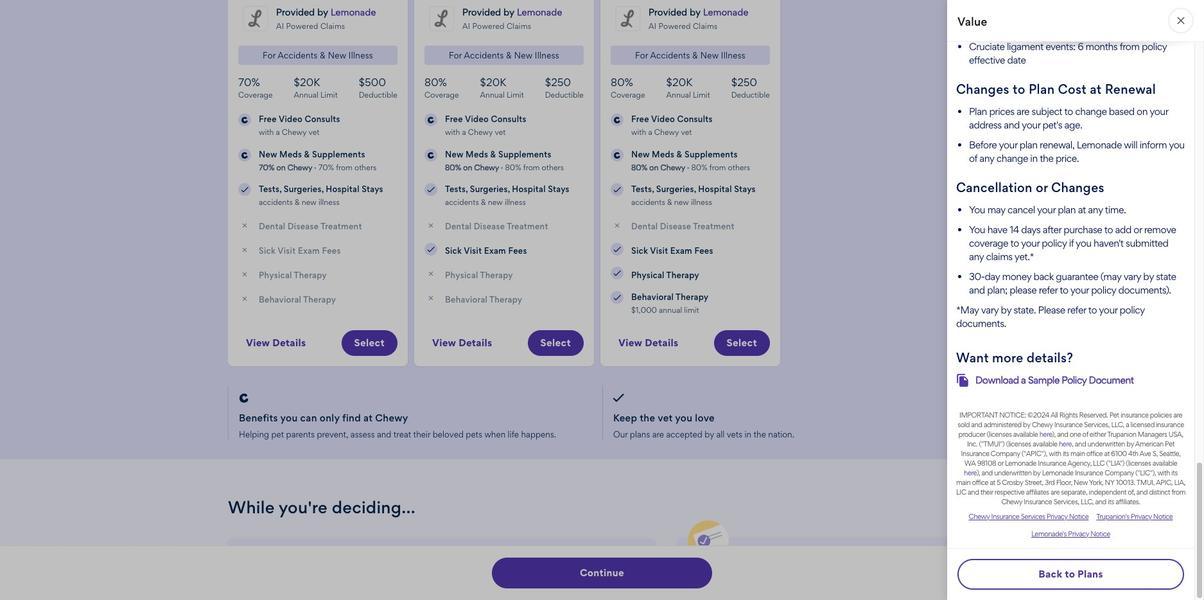 Task type: locate. For each thing, give the bounding box(es) containing it.
available inside all rights reserved. pet insurance policies are sold and administered by chewy insurance services, llc, a licensed insurance producer (licenses available
[[1014, 430, 1039, 439]]

at right find
[[364, 412, 373, 424]]

company down ("tmui")
[[991, 449, 1021, 458]]

with inside , and underwritten by american pet insurance company ("apic"), with its main office at 6100 4th ave s, seattle, wa 98108 or lemonade insurance agency, llc ("lia") (licenses available here
[[1049, 449, 1062, 458]]

treatment for 70 % chewy-exclusive benefit image
[[321, 221, 362, 231]]

at left 6100 on the right of page
[[1105, 449, 1110, 458]]

services, down separate,
[[1054, 497, 1080, 506]]

here down wa
[[964, 468, 977, 477]]

2 accidents from the left
[[464, 50, 504, 60]]

s,
[[1153, 449, 1158, 458]]

after
[[1043, 224, 1062, 236]]

1 vertical spatial with
[[1158, 468, 1171, 477]]

3 stays from the left
[[735, 184, 756, 194]]

2 horizontal spatial supplements
[[685, 149, 738, 159]]

trupanion
[[1108, 430, 1137, 439]]

2 dental from the left
[[445, 221, 472, 231]]

surgeries, for second view details button from the right
[[470, 184, 510, 194]]

3 · from the left
[[688, 162, 690, 172]]

any inside before your plan renewal, lemonade will inform you of any change in the price.
[[980, 152, 995, 164]]

free video consults
[[259, 114, 340, 124], [445, 114, 527, 124], [632, 114, 713, 124]]

policy down (may
[[1092, 284, 1117, 296]]

benefits
[[239, 412, 278, 424]]

tests,
[[259, 184, 282, 194], [445, 184, 468, 194], [632, 184, 654, 194]]

3 provided from the left
[[649, 6, 688, 17]]

3 hospital from the left
[[699, 184, 732, 194]]

1 consults from the left
[[305, 114, 340, 124]]

view details
[[246, 337, 306, 349], [432, 337, 492, 349], [619, 337, 679, 349]]

$ 250
[[545, 76, 571, 89], [732, 76, 758, 89]]

2 surgeries, from the left
[[470, 184, 510, 194]]

on for 1st view details button from the left
[[277, 162, 286, 172]]

1 $ 250 from the left
[[545, 76, 571, 89]]

3 accidents from the left
[[651, 50, 691, 60]]

lemonade insurance logo image
[[243, 6, 269, 31], [429, 6, 455, 31], [616, 6, 641, 31]]

tests, for 1st view details button from the left
[[259, 184, 282, 194]]

plan up after
[[1058, 204, 1076, 216]]

3 view details from the left
[[619, 337, 679, 349]]

3 tests, from the left
[[632, 184, 654, 194]]

provider
[[752, 572, 808, 589]]

refer right the "please"
[[1068, 304, 1087, 316]]

2 $20k from the left
[[480, 76, 507, 89]]

3 sick visit exam fees from the left
[[632, 245, 714, 256]]

2 free from the left
[[445, 114, 463, 124]]

2 horizontal spatial dental
[[632, 221, 658, 231]]

0 horizontal spatial %
[[252, 76, 260, 89]]

1 for accidents & new illness from the left
[[263, 50, 373, 60]]

2 provided from the left
[[463, 6, 501, 17]]

%
[[252, 76, 260, 89], [439, 76, 447, 89], [625, 76, 633, 89]]

any down coverage
[[970, 251, 984, 263]]

1 vertical spatial office
[[973, 478, 989, 487]]

at inside ), and underwritten by lemonade insurance company ("lic"), with its main office at 5 crosby street, 3rd floor, new york, ny 10013. tmui, apic, lia, lic and their respective affiliates are separate, independent of, and distinct from chewy insurance services, llc, and its affiliates.
[[990, 478, 996, 487]]

illness for lemonade insurance logo associated with 1st view details button from the left
[[349, 50, 373, 60]]

insurance inside all rights reserved. pet insurance policies are sold and administered by chewy insurance services, llc, a licensed insurance producer (licenses available
[[1055, 420, 1083, 429]]

0 horizontal spatial surgeries,
[[284, 184, 324, 194]]

download image
[[957, 374, 970, 386]]

dental disease treatment for 1st view details button from the left
[[259, 221, 362, 231]]

1 sick from the left
[[259, 245, 276, 256]]

chewy-exclusive benefit image for 70
[[238, 113, 251, 127]]

change left in
[[997, 152, 1029, 164]]

or
[[1036, 180, 1049, 195], [1134, 224, 1143, 236], [998, 458, 1004, 467]]

(licenses down 4th
[[1127, 458, 1152, 467]]

1 horizontal spatial free video consults
[[445, 114, 527, 124]]

from down lia,
[[1172, 487, 1186, 496]]

1 horizontal spatial behavioral
[[445, 294, 488, 304]]

· for chewy-exclusive benefit icon corresponding to 80
[[501, 162, 503, 172]]

street,
[[1025, 478, 1044, 487]]

here inside , and underwritten by american pet insurance company ("apic"), with its main office at 6100 4th ave s, seattle, wa 98108 or lemonade insurance agency, llc ("lia") (licenses available here
[[964, 468, 977, 477]]

1 sick visit exam fees from the left
[[259, 245, 341, 256]]

exam for excluded benefit image associated with sick
[[298, 245, 320, 256]]

pet up seattle,
[[1166, 439, 1175, 448]]

0 horizontal spatial consults
[[305, 114, 340, 124]]

free video consults for chewy-exclusive benefit icon corresponding to 70
[[259, 114, 340, 124]]

and down important
[[972, 420, 983, 429]]

you right inform
[[1170, 139, 1185, 151]]

1 view details from the left
[[246, 337, 306, 349]]

and inside all rights reserved. pet insurance policies are sold and administered by chewy insurance services, llc, a licensed insurance producer (licenses available
[[972, 420, 983, 429]]

vary up the documents). on the right top of page
[[1124, 271, 1142, 283]]

select button for second view details button from the right
[[528, 330, 584, 356]]

excluded benefit image
[[425, 218, 438, 232], [611, 218, 624, 232], [425, 267, 438, 281], [238, 267, 251, 281], [425, 291, 438, 305], [238, 291, 251, 306]]

3 tests, surgeries, hospital stays from the left
[[632, 184, 756, 194]]

0 horizontal spatial exam
[[298, 245, 320, 256]]

new inside ), and underwritten by lemonade insurance company ("lic"), with its main office at 5 crosby street, 3rd floor, new york, ny 10013. tmui, apic, lia, lic and their respective affiliates are separate, independent of, and distinct from chewy insurance services, llc, and its affiliates.
[[1074, 478, 1088, 487]]

notice for trupanion's privacy notice
[[1154, 512, 1174, 521]]

provided by lemonade for 1st view details button from the left
[[276, 6, 376, 17]]

2 view details from the left
[[432, 337, 492, 349]]

2 horizontal spatial here link
[[1060, 439, 1072, 448]]

lemonade
[[331, 6, 376, 17], [517, 6, 563, 17], [703, 6, 749, 17], [1077, 139, 1122, 151], [1006, 458, 1037, 467], [1043, 468, 1074, 477]]

at up purchase
[[1079, 204, 1086, 216]]

lemonade inside , and underwritten by american pet insurance company ("apic"), with its main office at 6100 4th ave s, seattle, wa 98108 or lemonade insurance agency, llc ("lia") (licenses available here
[[1006, 458, 1037, 467]]

0 horizontal spatial its
[[1063, 449, 1070, 458]]

2 video from the left
[[465, 114, 489, 124]]

plan inside before your plan renewal, lemonade will inform you of any change in the price.
[[1020, 139, 1038, 151]]

0 vertical spatial vet
[[658, 412, 673, 424]]

producer
[[959, 430, 986, 439]]

notice down distinct
[[1154, 512, 1174, 521]]

1 horizontal spatial view details button
[[425, 330, 500, 356]]

its inside , and underwritten by american pet insurance company ("apic"), with its main office at 6100 4th ave s, seattle, wa 98108 or lemonade insurance agency, llc ("lia") (licenses available here
[[1063, 449, 1070, 458]]

0 horizontal spatial plan
[[1020, 139, 1038, 151]]

policy up renewal
[[1142, 40, 1167, 53]]

1 horizontal spatial 80
[[611, 76, 625, 89]]

1 $20k from the left
[[294, 76, 320, 89]]

dental for excluded benefit image associated with sick
[[259, 221, 286, 231]]

download a sample policy document link
[[957, 373, 1186, 387]]

1 horizontal spatial visit
[[464, 245, 482, 256]]

3 meds from the left
[[652, 149, 675, 159]]

physical therapy
[[445, 270, 513, 280], [632, 270, 700, 280], [259, 270, 327, 280]]

privacy down affiliates.
[[1131, 512, 1152, 521]]

vet right seek
[[448, 572, 463, 584]]

are right the 'policies'
[[1174, 410, 1183, 419]]

plan inside plan prices are subject to change based on your address and your pet's age.
[[970, 105, 988, 118]]

any down before
[[980, 152, 995, 164]]

dental disease treatment
[[259, 221, 362, 231], [445, 221, 548, 231], [632, 221, 735, 231]]

0 horizontal spatial tests,
[[259, 184, 282, 194]]

on inside plan prices are subject to change based on your address and your pet's age.
[[1137, 105, 1148, 118]]

dental disease treatment for 3rd view details button from left
[[632, 221, 735, 231]]

privacy up lemonade's
[[1047, 512, 1068, 521]]

change up age.
[[1076, 105, 1107, 118]]

and down '30-'
[[970, 284, 986, 296]]

2 you from the top
[[970, 224, 986, 236]]

on for second view details button from the right
[[463, 162, 473, 172]]

behavioral
[[632, 291, 674, 302], [445, 294, 488, 304], [259, 294, 301, 305]]

2 lemonade insurance logo image from the left
[[429, 6, 455, 31]]

chewy-exclusive benefit image
[[238, 113, 251, 127], [425, 113, 438, 127], [425, 148, 438, 162]]

you up coverage
[[970, 224, 986, 236]]

or inside you have 14 days after purchase to add or remove coverage to your policy if you haven't submitted any claims yet.*
[[1134, 224, 1143, 236]]

0 horizontal spatial select
[[354, 337, 385, 349]]

1 for from the left
[[263, 50, 276, 60]]

sick visit exam fees for excluded benefit image associated with sick
[[259, 245, 341, 256]]

of down before
[[970, 152, 978, 164]]

0 horizontal spatial 80%
[[445, 162, 462, 172]]

view details button
[[238, 330, 314, 356], [425, 330, 500, 356], [611, 330, 686, 356]]

meds inside the new meds & supplements 70% on chewy ·
[[280, 149, 302, 159]]

continue
[[580, 567, 625, 579]]

underwritten down either at bottom right
[[1088, 439, 1126, 448]]

chewy inside chewy insurance services privacy notice link
[[969, 512, 990, 521]]

of right the one
[[1083, 430, 1089, 439]]

3 for accidents & new illness from the left
[[635, 50, 746, 60]]

2 horizontal spatial fees
[[695, 245, 714, 256]]

3 illness from the left
[[721, 50, 746, 60]]

policy inside from policy effective date
[[1142, 40, 1167, 53]]

2 vertical spatial its
[[1108, 497, 1115, 506]]

to inside button
[[1065, 568, 1076, 580]]

to up age.
[[1065, 105, 1074, 118]]

plan
[[1020, 139, 1038, 151], [1058, 204, 1076, 216]]

to
[[1013, 82, 1026, 97], [1065, 105, 1074, 118], [1105, 224, 1114, 236], [1011, 237, 1020, 249], [1060, 284, 1069, 296], [1089, 304, 1098, 316], [1065, 568, 1076, 580]]

fees for 3rd view details button from left
[[695, 245, 714, 256]]

you
[[1170, 139, 1185, 151], [1076, 237, 1092, 249], [280, 412, 298, 424], [675, 412, 693, 424]]

supplements for lemonade insurance logo associated with second view details button from the right
[[499, 149, 552, 159]]

or right add
[[1134, 224, 1143, 236]]

disease
[[288, 221, 319, 231], [474, 221, 505, 231], [660, 221, 692, 231]]

2 dental disease treatment from the left
[[445, 221, 548, 231]]

are down 3rd
[[1051, 487, 1060, 496]]

and down independent
[[1096, 497, 1107, 506]]

with
[[1049, 449, 1062, 458], [1158, 468, 1171, 477]]

1 you from the top
[[970, 204, 986, 216]]

included benefit image
[[238, 183, 251, 196], [425, 183, 438, 196], [611, 243, 624, 255], [611, 267, 624, 279]]

of inside ), and one of either trupanion managers usa, inc. ("tmui") (licenses available
[[1083, 430, 1089, 439]]

refer down back
[[1039, 284, 1058, 296]]

main up agency,
[[1071, 449, 1086, 458]]

and down prices
[[1004, 119, 1020, 131]]

behavioral for 3rd view details button from left
[[632, 291, 674, 302]]

view for second view details button from the right
[[432, 337, 456, 349]]

by inside 30-day money back guarantee (may vary by state and plan; please refer to your policy documents).
[[1144, 271, 1155, 283]]

your down subject
[[1022, 119, 1041, 131]]

office inside , and underwritten by american pet insurance company ("apic"), with its main office at 6100 4th ave s, seattle, wa 98108 or lemonade insurance agency, llc ("lia") (licenses available here
[[1087, 449, 1103, 458]]

1 tests, from the left
[[259, 184, 282, 194]]

the
[[1040, 152, 1054, 164], [640, 412, 656, 424], [298, 572, 313, 584], [727, 572, 748, 589]]

llc, inside all rights reserved. pet insurance policies are sold and administered by chewy insurance services, llc, a licensed insurance producer (licenses available
[[1112, 420, 1125, 429]]

2 for from the left
[[449, 50, 462, 60]]

2 treatment from the left
[[507, 221, 548, 231]]

2 horizontal spatial treatment
[[693, 221, 735, 231]]

for for lemonade insurance logo corresponding to 3rd view details button from left
[[635, 50, 648, 60]]

underwritten inside ), and underwritten by lemonade insurance company ("lic"), with its main office at 5 crosby street, 3rd floor, new york, ny 10013. tmui, apic, lia, lic and their respective affiliates are separate, independent of, and distinct from chewy insurance services, llc, and its affiliates.
[[995, 468, 1032, 477]]

0 vertical spatial (licenses
[[987, 430, 1012, 439]]

(licenses inside all rights reserved. pet insurance policies are sold and administered by chewy insurance services, llc, a licensed insurance producer (licenses available
[[987, 430, 1012, 439]]

2 illness from the left
[[535, 50, 560, 60]]

are inside ), and underwritten by lemonade insurance company ("lic"), with its main office at 5 crosby street, 3rd floor, new york, ny 10013. tmui, apic, lia, lic and their respective affiliates are separate, independent of, and distinct from chewy insurance services, llc, and its affiliates.
[[1051, 487, 1060, 496]]

1 horizontal spatial company
[[1105, 468, 1135, 477]]

back to plans
[[1039, 568, 1104, 580]]

0 vertical spatial any
[[980, 152, 995, 164]]

% for lemonade insurance logo associated with 1st view details button from the left
[[252, 76, 260, 89]]

2 horizontal spatial consults
[[678, 114, 713, 124]]

the right in
[[1040, 152, 1054, 164]]

new meds & supplements 80% on chewy · for lemonade insurance logo corresponding to 3rd view details button from left
[[632, 149, 738, 172]]

$ 250 for lemonade insurance logo associated with second view details button from the right
[[545, 76, 571, 89]]

policy
[[1142, 40, 1167, 53], [1042, 237, 1067, 249], [1092, 284, 1117, 296], [1120, 304, 1145, 316]]

$20k for lemonade insurance logo corresponding to 3rd view details button from left
[[667, 76, 693, 89]]

,
[[1072, 439, 1074, 448]]

all
[[1051, 410, 1058, 419]]

1 treatment from the left
[[321, 221, 362, 231]]

available down ©
[[1014, 430, 1039, 439]]

2 250 from the left
[[738, 76, 758, 89]]

0 vertical spatial of
[[970, 152, 978, 164]]

1 illness from the left
[[349, 50, 373, 60]]

2 horizontal spatial meds
[[652, 149, 675, 159]]

of
[[970, 152, 978, 164], [1083, 430, 1089, 439]]

2 hospital from the left
[[512, 184, 546, 194]]

or up "you may cancel your plan at any time."
[[1036, 180, 1049, 195]]

you left can
[[280, 412, 298, 424]]

physical therapy for 3rd view details button from left
[[632, 270, 700, 280]]

your down (may
[[1099, 304, 1118, 316]]

from
[[1120, 40, 1140, 53], [1172, 487, 1186, 496]]

vet left love
[[658, 412, 673, 424]]

1 horizontal spatial illness
[[535, 50, 560, 60]]

visit for excluded benefit image associated with sick
[[278, 245, 296, 256]]

view for 3rd view details button from left
[[619, 337, 643, 349]]

3 $ from the left
[[732, 76, 738, 89]]

0 horizontal spatial ·
[[314, 162, 316, 172]]

privacy right lemonade's
[[1069, 529, 1090, 538]]

1 vertical spatial refer
[[1068, 304, 1087, 316]]

0 horizontal spatial for
[[263, 50, 276, 60]]

inc.
[[968, 439, 978, 448]]

1 horizontal spatial for accidents & new illness
[[449, 50, 560, 60]]

1 stays from the left
[[362, 184, 383, 194]]

2 supplements from the left
[[499, 149, 552, 159]]

1 lemonade insurance logo image from the left
[[243, 6, 269, 31]]

1 horizontal spatial vet
[[658, 412, 673, 424]]

2 horizontal spatial for
[[635, 50, 648, 60]]

1 visit from the left
[[278, 245, 296, 256]]

from inside from policy effective date
[[1120, 40, 1140, 53]]

3 for from the left
[[635, 50, 648, 60]]

fees for second view details button from the right
[[509, 245, 527, 256]]

provided by lemonade
[[276, 6, 376, 17], [463, 6, 563, 17], [649, 6, 749, 17]]

sold
[[958, 420, 970, 429]]

0 vertical spatial services,
[[1085, 420, 1110, 429]]

0 vertical spatial available
[[1014, 430, 1039, 439]]

plan up subject
[[1029, 82, 1055, 97]]

excluded benefit image
[[238, 218, 251, 232], [238, 243, 251, 257]]

chewy-exclusive benefit image
[[611, 113, 624, 127], [238, 148, 251, 162], [611, 148, 624, 162]]

1 horizontal spatial consults
[[491, 114, 527, 124]]

hospital
[[326, 184, 360, 194], [512, 184, 546, 194], [699, 184, 732, 194]]

1 view from the left
[[246, 337, 270, 349]]

of,
[[1128, 487, 1136, 496]]

supplements for lemonade insurance logo corresponding to 3rd view details button from left
[[685, 149, 738, 159]]

a inside all rights reserved. pet insurance policies are sold and administered by chewy insurance services, llc, a licensed insurance producer (licenses available
[[1126, 420, 1130, 429]]

1 $ from the left
[[359, 76, 365, 89]]

you inside before your plan renewal, lemonade will inform you of any change in the price.
[[1170, 139, 1185, 151]]

value
[[958, 15, 988, 28]]

$ for second view details button from the right
[[545, 76, 551, 89]]

0 horizontal spatial stays
[[362, 184, 383, 194]]

2 % from the left
[[439, 76, 447, 89]]

apic,
[[1157, 478, 1173, 487]]

included benefit image
[[611, 183, 624, 196], [425, 243, 438, 255], [611, 291, 624, 304], [606, 388, 632, 407]]

underwritten inside , and underwritten by american pet insurance company ("apic"), with its main office at 6100 4th ave s, seattle, wa 98108 or lemonade insurance agency, llc ("lia") (licenses available here
[[1088, 439, 1126, 448]]

0 horizontal spatial visit
[[278, 245, 296, 256]]

at left the 5 on the right of page
[[990, 478, 996, 487]]

you inside you have 14 days after purchase to add or remove coverage to your policy if you haven't submitted any claims yet.*
[[970, 224, 986, 236]]

1 excluded benefit image from the top
[[238, 218, 251, 232]]

1 · from the left
[[314, 162, 316, 172]]

on inside the new meds & supplements 70% on chewy ·
[[277, 162, 286, 172]]

and left the one
[[1058, 430, 1069, 439]]

chewy-exclusive benefit image for 80
[[425, 113, 438, 127]]

0 horizontal spatial llc,
[[1081, 497, 1094, 506]]

exam
[[298, 245, 320, 256], [484, 245, 506, 256], [671, 245, 693, 256]]

2 consults from the left
[[491, 114, 527, 124]]

here link
[[1040, 430, 1053, 439], [1060, 439, 1072, 448], [964, 468, 977, 477]]

30-
[[970, 271, 985, 283]]

you right if
[[1076, 237, 1092, 249]]

1 horizontal spatial 80%
[[632, 162, 648, 172]]

by
[[318, 6, 328, 17], [504, 6, 515, 17], [690, 6, 701, 17], [1144, 271, 1155, 283], [1001, 304, 1012, 316], [1024, 420, 1031, 429], [1127, 439, 1134, 448], [1034, 468, 1041, 477]]

$ for 3rd view details button from left
[[732, 76, 738, 89]]

2 vertical spatial here link
[[964, 468, 977, 477]]

1 tests, surgeries, hospital stays from the left
[[259, 184, 383, 194]]

0 vertical spatial insurance
[[1121, 410, 1149, 419]]

1 horizontal spatial hospital
[[512, 184, 546, 194]]

1 horizontal spatial $20k
[[480, 76, 507, 89]]

), and underwritten by lemonade insurance company ("lic"), with its main office at 5 crosby street, 3rd floor, new york, ny 10013. tmui, apic, lia, lic and their respective affiliates are separate, independent of, and distinct from chewy insurance services, llc, and its affiliates.
[[957, 468, 1186, 506]]

services, up either at bottom right
[[1085, 420, 1110, 429]]

), inside ), and underwritten by lemonade insurance company ("lic"), with its main office at 5 crosby street, 3rd floor, new york, ny 10013. tmui, apic, lia, lic and their respective affiliates are separate, independent of, and distinct from chewy insurance services, llc, and its affiliates.
[[977, 468, 981, 477]]

or right 98108
[[998, 458, 1004, 467]]

1 80% from the left
[[445, 162, 462, 172]]

a left sample in the right bottom of the page
[[1022, 374, 1026, 386]]

provided for lemonade insurance logo corresponding to 3rd view details button from left
[[649, 6, 688, 17]]

company
[[991, 449, 1021, 458], [1105, 468, 1135, 477]]

0 horizontal spatial view details
[[246, 337, 306, 349]]

to inside 30-day money back guarantee (may vary by state and plan; please refer to your policy documents).
[[1060, 284, 1069, 296]]

lemonade inside before your plan renewal, lemonade will inform you of any change in the price.
[[1077, 139, 1122, 151]]

days
[[1022, 224, 1041, 236]]

0 horizontal spatial refer
[[1039, 284, 1058, 296]]

meds for chewy-exclusive benefit icon corresponding to 80
[[466, 149, 488, 159]]

insurance up licensed
[[1121, 410, 1149, 419]]

2 fees from the left
[[509, 245, 527, 256]]

1 video from the left
[[279, 114, 303, 124]]

vary inside 30-day money back guarantee (may vary by state and plan; please refer to your policy documents).
[[1124, 271, 1142, 283]]

with up apic,
[[1158, 468, 1171, 477]]

supplements
[[312, 149, 365, 159], [499, 149, 552, 159], [685, 149, 738, 159]]

time.
[[1106, 204, 1127, 216]]

sick for included benefit icon associated with sick
[[445, 245, 462, 256]]

notice down trupanion's
[[1091, 529, 1111, 538]]

2 sick from the left
[[445, 245, 462, 256]]

exam for included benefit icon associated with sick
[[484, 245, 506, 256]]

here down 2024
[[1040, 430, 1053, 439]]

remove
[[1145, 224, 1177, 236]]

office up the llc
[[1087, 449, 1103, 458]]

accidents
[[278, 50, 318, 60], [464, 50, 504, 60], [651, 50, 691, 60]]

supplements inside the new meds & supplements 70% on chewy ·
[[312, 149, 365, 159]]

2 horizontal spatial %
[[625, 76, 633, 89]]

3 visit from the left
[[650, 245, 668, 256]]

policy down the documents). on the right top of page
[[1120, 304, 1145, 316]]

2 horizontal spatial surgeries,
[[657, 184, 696, 194]]

main up lic
[[957, 478, 971, 487]]

0 horizontal spatial accidents
[[278, 50, 318, 60]]

1 horizontal spatial accidents
[[464, 50, 504, 60]]

to down 30-day money back guarantee (may vary by state and plan; please refer to your policy documents).
[[1089, 304, 1098, 316]]

details for second view details button from the right
[[459, 337, 492, 349]]

want more details?
[[957, 350, 1074, 365]]

lic
[[957, 487, 967, 496]]

0 horizontal spatial lemonade insurance logo image
[[243, 6, 269, 31]]

3 $20k from the left
[[667, 76, 693, 89]]

("apic"),
[[1022, 449, 1048, 458]]

view details for 1st view details button from the left
[[246, 337, 306, 349]]

1 disease from the left
[[288, 221, 319, 231]]

1 vertical spatial of
[[1083, 430, 1089, 439]]

0 vertical spatial from
[[1120, 40, 1140, 53]]

love
[[695, 412, 715, 424]]

the right meet
[[727, 572, 748, 589]]

details for 3rd view details button from left
[[645, 337, 679, 349]]

plan prices are subject to change based on your address and your pet's age.
[[970, 105, 1169, 131]]

0 vertical spatial its
[[1063, 449, 1070, 458]]

(licenses up ("apic"),
[[1007, 439, 1032, 448]]

1 horizontal spatial view details
[[432, 337, 492, 349]]

), down all
[[1053, 430, 1056, 439]]

insurance
[[1055, 420, 1083, 429], [962, 449, 990, 458], [1038, 458, 1067, 467], [1076, 468, 1104, 477], [1024, 497, 1053, 506], [992, 512, 1020, 521]]

0 horizontal spatial 80
[[425, 76, 439, 89]]

$
[[359, 76, 365, 89], [545, 76, 551, 89], [732, 76, 738, 89]]

plans
[[1078, 568, 1104, 580]]

(licenses down administered
[[987, 430, 1012, 439]]

3 consults from the left
[[678, 114, 713, 124]]

are down insight
[[281, 572, 295, 584]]

*may
[[957, 304, 979, 316]]

your right before
[[999, 139, 1018, 151]]

3 % from the left
[[625, 76, 633, 89]]

available down seattle,
[[1153, 458, 1178, 467]]

behavioral for second view details button from the right
[[445, 294, 488, 304]]

provided by lemonade for second view details button from the right
[[463, 6, 563, 17]]

2 horizontal spatial details
[[645, 337, 679, 349]]

2 details from the left
[[459, 337, 492, 349]]

office up their
[[973, 478, 989, 487]]

4th
[[1129, 449, 1139, 458]]

free for lemonade insurance logo associated with second view details button from the right
[[445, 114, 463, 124]]

$20k for lemonade insurance logo associated with 1st view details button from the left
[[294, 76, 320, 89]]

1 dental from the left
[[259, 221, 286, 231]]

llc
[[1094, 458, 1105, 467]]

privacy
[[1047, 512, 1068, 521], [1131, 512, 1152, 521], [1069, 529, 1090, 538]]

2 horizontal spatial stays
[[735, 184, 756, 194]]

for for lemonade insurance logo associated with 1st view details button from the left
[[263, 50, 276, 60]]

3 dental from the left
[[632, 221, 658, 231]]

physical for 3rd view details button from left
[[632, 270, 665, 280]]

2 horizontal spatial accidents
[[651, 50, 691, 60]]

company down ("lia")
[[1105, 468, 1135, 477]]

0 horizontal spatial fees
[[322, 245, 341, 256]]

to down the 14
[[1011, 237, 1020, 249]]

to inside the *may vary by state. please refer to your policy documents.
[[1089, 304, 1098, 316]]

chewy-exclusive benefit image for 70 %
[[238, 148, 251, 162]]

2 disease from the left
[[474, 221, 505, 231]]

1 exam from the left
[[298, 245, 320, 256]]

by inside , and underwritten by american pet insurance company ("apic"), with its main office at 6100 4th ave s, seattle, wa 98108 or lemonade insurance agency, llc ("lia") (licenses available here
[[1127, 439, 1134, 448]]

2 excluded benefit image from the top
[[238, 243, 251, 257]]

· for chewy-exclusive benefit icon corresponding to 70
[[314, 162, 316, 172]]

video for lemonade insurance logo associated with 1st view details button from the left
[[279, 114, 303, 124]]

here link down the one
[[1060, 439, 1072, 448]]

cancel
[[1008, 204, 1036, 216]]

pet inside , and underwritten by american pet insurance company ("apic"), with its main office at 6100 4th ave s, seattle, wa 98108 or lemonade insurance agency, llc ("lia") (licenses available here
[[1166, 439, 1175, 448]]

2 tests, from the left
[[445, 184, 468, 194]]

3 surgeries, from the left
[[657, 184, 696, 194]]

submitted
[[1126, 237, 1169, 249]]

0 horizontal spatial here
[[964, 468, 977, 477]]

and inside , and underwritten by american pet insurance company ("apic"), with its main office at 6100 4th ave s, seattle, wa 98108 or lemonade insurance agency, llc ("lia") (licenses available here
[[1075, 439, 1087, 448]]

0 horizontal spatial office
[[973, 478, 989, 487]]

0 horizontal spatial provided by lemonade
[[276, 6, 376, 17]]

0 vertical spatial change
[[1076, 105, 1107, 118]]

2 tests, surgeries, hospital stays from the left
[[445, 184, 570, 194]]

fees for 1st view details button from the left
[[322, 245, 341, 256]]

2 horizontal spatial notice
[[1154, 512, 1174, 521]]

1 vertical spatial main
[[957, 478, 971, 487]]

3 video from the left
[[651, 114, 675, 124]]

notice up 'lemonade's privacy notice'
[[1070, 512, 1089, 521]]

0 horizontal spatial behavioral therapy
[[259, 294, 336, 305]]

to right back
[[1065, 568, 1076, 580]]

· inside the new meds & supplements 70% on chewy ·
[[314, 162, 316, 172]]

please
[[1039, 304, 1066, 316]]

3 view from the left
[[619, 337, 643, 349]]

notice for lemonade's privacy notice
[[1091, 529, 1111, 538]]

0 horizontal spatial $20k
[[294, 76, 320, 89]]

1 horizontal spatial with
[[1158, 468, 1171, 477]]

2 horizontal spatial or
[[1134, 224, 1143, 236]]

are right prices
[[1017, 105, 1030, 118]]

80 % for lemonade insurance logo associated with second view details button from the right
[[425, 76, 447, 89]]

company inside ), and underwritten by lemonade insurance company ("lic"), with its main office at 5 crosby street, 3rd floor, new york, ny 10013. tmui, apic, lia, lic and their respective affiliates are separate, independent of, and distinct from chewy insurance services, llc, and its affiliates.
[[1105, 468, 1135, 477]]

1 vertical spatial available
[[1033, 439, 1058, 448]]

change
[[1076, 105, 1107, 118], [997, 152, 1029, 164]]

6
[[1078, 40, 1084, 53]]

illnesses
[[238, 572, 278, 584]]

to down guarantee
[[1060, 284, 1069, 296]]

0 vertical spatial pet
[[1110, 410, 1120, 419]]

lemonade inside ), and underwritten by lemonade insurance company ("lic"), with its main office at 5 crosby street, 3rd floor, new york, ny 10013. tmui, apic, lia, lic and their respective affiliates are separate, independent of, and distinct from chewy insurance services, llc, and its affiliates.
[[1043, 468, 1074, 477]]

policy down after
[[1042, 237, 1067, 249]]

2 horizontal spatial $20k
[[667, 76, 693, 89]]

your down guarantee
[[1071, 284, 1090, 296]]

(may
[[1101, 271, 1122, 283]]

to up haven't
[[1105, 224, 1114, 236]]

0 vertical spatial refer
[[1039, 284, 1058, 296]]

1 hospital from the left
[[326, 184, 360, 194]]

pet inside all rights reserved. pet insurance policies are sold and administered by chewy insurance services, llc, a licensed insurance producer (licenses available
[[1110, 410, 1120, 419]]

% for lemonade insurance logo corresponding to 3rd view details button from left
[[625, 76, 633, 89]]

0 vertical spatial excluded benefit image
[[238, 218, 251, 232]]

policy inside you have 14 days after purchase to add or remove coverage to your policy if you haven't submitted any claims yet.*
[[1042, 237, 1067, 249]]

from inside ), and underwritten by lemonade insurance company ("lic"), with its main office at 5 crosby street, 3rd floor, new york, ny 10013. tmui, apic, lia, lic and their respective affiliates are separate, independent of, and distinct from chewy insurance services, llc, and its affiliates.
[[1172, 487, 1186, 496]]

0 horizontal spatial illness
[[349, 50, 373, 60]]

from right months on the right of page
[[1120, 40, 1140, 53]]

all rights reserved. pet insurance policies are sold and administered by chewy insurance services, llc, a licensed insurance producer (licenses available
[[958, 410, 1185, 439]]

1 vertical spatial ),
[[977, 468, 981, 477]]

1 fees from the left
[[322, 245, 341, 256]]

2 horizontal spatial free video consults
[[632, 114, 713, 124]]

2024
[[1034, 410, 1050, 419]]

plan up in
[[1020, 139, 1038, 151]]

1 250 from the left
[[551, 76, 571, 89]]

prices
[[990, 105, 1015, 118]]

1 details from the left
[[273, 337, 306, 349]]

0 vertical spatial llc,
[[1112, 420, 1125, 429]]

policy inside the *may vary by state. please refer to your policy documents.
[[1120, 304, 1145, 316]]

office inside ), and underwritten by lemonade insurance company ("lic"), with its main office at 5 crosby street, 3rd floor, new york, ny 10013. tmui, apic, lia, lic and their respective affiliates are separate, independent of, and distinct from chewy insurance services, llc, and its affiliates.
[[973, 478, 989, 487]]

physical therapy for 1st view details button from the left
[[259, 270, 327, 280]]

changes up prices
[[957, 82, 1010, 97]]

its up agency,
[[1063, 449, 1070, 458]]

you left may
[[970, 204, 986, 216]]

plan
[[1029, 82, 1055, 97], [970, 105, 988, 118]]

1 horizontal spatial sick
[[445, 245, 462, 256]]

its down independent
[[1108, 497, 1115, 506]]

), down 98108
[[977, 468, 981, 477]]

cost
[[1059, 82, 1087, 97]]

0 horizontal spatial of
[[970, 152, 978, 164]]

0 vertical spatial plan
[[1020, 139, 1038, 151]]

1 horizontal spatial tests, surgeries, hospital stays
[[445, 184, 570, 194]]

3 treatment from the left
[[693, 221, 735, 231]]

2 $ from the left
[[545, 76, 551, 89]]

1 80 % from the left
[[425, 76, 447, 89]]

sick
[[259, 245, 276, 256], [445, 245, 462, 256], [632, 245, 648, 256]]

3 exam from the left
[[671, 245, 693, 256]]

ny
[[1106, 478, 1115, 487]]

1 accidents from the left
[[278, 50, 318, 60]]

1 horizontal spatial pet
[[1166, 439, 1175, 448]]

0 horizontal spatial view details button
[[238, 330, 314, 356]]

provided
[[276, 6, 315, 17], [463, 6, 501, 17], [649, 6, 688, 17]]

1 provided from the left
[[276, 6, 315, 17]]

1 vertical spatial or
[[1134, 224, 1143, 236]]

1 horizontal spatial 80 %
[[611, 76, 633, 89]]

1 horizontal spatial details
[[459, 337, 492, 349]]

meet the provider
[[688, 572, 808, 589]]

2 meds from the left
[[466, 149, 488, 159]]

1 dental disease treatment from the left
[[259, 221, 362, 231]]

insurance down rights
[[1055, 420, 1083, 429]]

affiliates
[[1027, 487, 1050, 496]]

80% for lemonade insurance logo corresponding to 3rd view details button from left
[[632, 162, 648, 172]]

here down the one
[[1060, 439, 1072, 448]]

tests, for second view details button from the right
[[445, 184, 468, 194]]

for for lemonade insurance logo associated with second view details button from the right
[[449, 50, 462, 60]]

here link down wa
[[964, 468, 977, 477]]

1 vertical spatial excluded benefit image
[[238, 243, 251, 257]]

2 80 % from the left
[[611, 76, 633, 89]]

are inside all rights reserved. pet insurance policies are sold and administered by chewy insurance services, llc, a licensed insurance producer (licenses available
[[1174, 410, 1183, 419]]

with right ("apic"),
[[1049, 449, 1062, 458]]

consults for lemonade insurance logo associated with 1st view details button from the left
[[305, 114, 340, 124]]

select button for 3rd view details button from left
[[714, 330, 770, 356]]

lemonade insurance logo image for second view details button from the right
[[429, 6, 455, 31]]

3 fees from the left
[[695, 245, 714, 256]]

2 provided by lemonade from the left
[[463, 6, 563, 17]]

while
[[228, 497, 275, 517]]

refer inside the *may vary by state. please refer to your policy documents.
[[1068, 304, 1087, 316]]

1 surgeries, from the left
[[284, 184, 324, 194]]

select button for 1st view details button from the left
[[342, 330, 398, 356]]

0 horizontal spatial 250
[[551, 76, 571, 89]]

its up lia,
[[1172, 468, 1178, 477]]

any left 'time.'
[[1089, 204, 1104, 216]]

0 vertical spatial office
[[1087, 449, 1103, 458]]

1 new meds & supplements 80% on chewy · from the left
[[445, 149, 552, 172]]

1 select button from the left
[[342, 330, 398, 356]]

), inside ), and one of either trupanion managers usa, inc. ("tmui") (licenses available
[[1053, 430, 1056, 439]]

for accidents & new illness
[[263, 50, 373, 60], [449, 50, 560, 60], [635, 50, 746, 60]]

2 vertical spatial (licenses
[[1127, 458, 1152, 467]]



Task type: vqa. For each thing, say whether or not it's contained in the screenshot.
Search TEXT FIELD
no



Task type: describe. For each thing, give the bounding box(es) containing it.
and inside 30-day money back guarantee (may vary by state and plan; please refer to your policy documents).
[[970, 284, 986, 296]]

while you're deciding...
[[228, 497, 416, 517]]

0 horizontal spatial insurance
[[1121, 410, 1149, 419]]

privacy for lemonade's privacy notice
[[1069, 529, 1090, 538]]

free for lemonade insurance logo corresponding to 3rd view details button from left
[[632, 114, 649, 124]]

important notice: © 2024
[[960, 410, 1050, 419]]

insurance down affiliates
[[1024, 497, 1053, 506]]

download
[[976, 374, 1019, 386]]

underwritten for crosby
[[995, 468, 1032, 477]]

change inside plan prices are subject to change based on your address and your pet's age.
[[1076, 105, 1107, 118]]

available inside ), and one of either trupanion managers usa, inc. ("tmui") (licenses available
[[1033, 439, 1058, 448]]

5
[[997, 478, 1001, 487]]

0 horizontal spatial vet
[[448, 572, 463, 584]]

affiliates.
[[1116, 497, 1141, 506]]

will
[[1125, 139, 1138, 151]]

the left '#1'
[[298, 572, 313, 584]]

tests, surgeries, hospital stays for excluded benefit image associated with sick
[[259, 184, 383, 194]]

new meds & supplements 70% on chewy ·
[[259, 149, 365, 172]]

seattle,
[[1160, 449, 1181, 458]]

view details for second view details button from the right
[[432, 337, 492, 349]]

lemonade's privacy notice
[[1032, 529, 1111, 538]]

are inside plan prices are subject to change based on your address and your pet's age.
[[1017, 105, 1030, 118]]

0 vertical spatial here link
[[1040, 430, 1053, 439]]

hospital for 1st view details button from the left
[[326, 184, 360, 194]]

80 % for lemonade insurance logo corresponding to 3rd view details button from left
[[611, 76, 633, 89]]

chewy inside ), and underwritten by lemonade insurance company ("lic"), with its main office at 5 crosby street, 3rd floor, new york, ny 10013. tmui, apic, lia, lic and their respective affiliates are separate, independent of, and distinct from chewy insurance services, llc, and its affiliates.
[[1002, 497, 1023, 506]]

price.
[[1056, 152, 1080, 164]]

policy inside 30-day money back guarantee (may vary by state and plan; please refer to your policy documents).
[[1092, 284, 1117, 296]]

visit for included benefit icon associated with sick
[[464, 245, 482, 256]]

video for lemonade insurance logo associated with second view details button from the right
[[465, 114, 489, 124]]

documents).
[[1119, 284, 1172, 296]]

excluded benefit image for sick
[[238, 243, 251, 257]]

$20k for lemonade insurance logo associated with second view details button from the right
[[480, 76, 507, 89]]

insurance down respective
[[992, 512, 1020, 521]]

have
[[988, 224, 1008, 236]]

, and underwritten by american pet insurance company ("apic"), with its main office at 6100 4th ave s, seattle, wa 98108 or lemonade insurance agency, llc ("lia") (licenses available here
[[962, 439, 1181, 477]]

events:
[[1046, 40, 1076, 53]]

you have 14 days after purchase to add or remove coverage to your policy if you haven't submitted any claims yet.*
[[970, 224, 1177, 263]]

3 sick from the left
[[632, 245, 648, 256]]

chewy-exclusive benefit image for 80 %
[[611, 148, 624, 162]]

1 vertical spatial any
[[1089, 204, 1104, 216]]

from policy effective date
[[970, 40, 1167, 66]]

respective
[[995, 487, 1025, 496]]

and inside ), and one of either trupanion managers usa, inc. ("tmui") (licenses available
[[1058, 430, 1069, 439]]

want
[[957, 350, 990, 365]]

you for you may cancel your plan at any time.
[[970, 204, 986, 216]]

available inside , and underwritten by american pet insurance company ("apic"), with its main office at 6100 4th ave s, seattle, wa 98108 or lemonade insurance agency, llc ("lia") (licenses available here
[[1153, 458, 1178, 467]]

tests, surgeries, hospital stays for included benefit icon associated with sick
[[445, 184, 570, 194]]

0 vertical spatial or
[[1036, 180, 1049, 195]]

250 for lemonade insurance logo corresponding to 3rd view details button from left
[[738, 76, 758, 89]]

state
[[1157, 271, 1177, 283]]

tests, for 3rd view details button from left
[[632, 184, 654, 194]]

stays for chewy-exclusive benefit image related to 80 %
[[735, 184, 756, 194]]

80% for lemonade insurance logo associated with second view details button from the right
[[445, 162, 462, 172]]

money
[[1003, 271, 1032, 283]]

meds for chewy-exclusive benefit icon corresponding to 70
[[280, 149, 302, 159]]

250 for lemonade insurance logo associated with second view details button from the right
[[551, 76, 571, 89]]

value dialog
[[939, 0, 1205, 600]]

behavioral therapy for second view details button from the right
[[445, 294, 523, 304]]

date
[[1008, 54, 1026, 66]]

sample
[[1029, 374, 1060, 386]]

trupanion's privacy notice link
[[1097, 512, 1174, 521]]

and right lic
[[968, 487, 979, 496]]

your inside you have 14 days after purchase to add or remove coverage to your policy if you haven't submitted any claims yet.*
[[1022, 237, 1040, 249]]

and down tmui,
[[1137, 487, 1148, 496]]

1 horizontal spatial plan
[[1058, 204, 1076, 216]]

documents.
[[957, 317, 1007, 330]]

treatment for chewy-exclusive benefit image related to 80 %
[[693, 221, 735, 231]]

$ 250 for lemonade insurance logo corresponding to 3rd view details button from left
[[732, 76, 758, 89]]

1 horizontal spatial changes
[[1052, 180, 1105, 195]]

insurance up york,
[[1076, 468, 1104, 477]]

chewy inside the new meds & supplements 70% on chewy ·
[[288, 162, 312, 172]]

changes to plan cost at renewal
[[957, 82, 1157, 97]]

included benefit image for keep
[[606, 388, 632, 407]]

here for topmost here link
[[1040, 430, 1053, 439]]

at right cost
[[1090, 82, 1102, 97]]

meet
[[688, 572, 723, 589]]

before
[[970, 139, 997, 151]]

view for 1st view details button from the left
[[246, 337, 270, 349]]

supplements for lemonade insurance logo associated with 1st view details button from the left
[[312, 149, 365, 159]]

distinct
[[1150, 487, 1171, 496]]

services, inside ), and underwritten by lemonade insurance company ("lic"), with its main office at 5 crosby street, 3rd floor, new york, ny 10013. tmui, apic, lia, lic and their respective affiliates are separate, independent of, and distinct from chewy insurance services, llc, and its affiliates.
[[1054, 497, 1080, 506]]

main inside , and underwritten by american pet insurance company ("apic"), with its main office at 6100 4th ave s, seattle, wa 98108 or lemonade insurance agency, llc ("lia") (licenses available here
[[1071, 449, 1086, 458]]

you for you have 14 days after purchase to add or remove coverage to your policy if you haven't submitted any claims yet.*
[[970, 224, 986, 236]]

close image
[[1175, 14, 1188, 27]]

at inside , and underwritten by american pet insurance company ("apic"), with its main office at 6100 4th ave s, seattle, wa 98108 or lemonade insurance agency, llc ("lia") (licenses available here
[[1105, 449, 1110, 458]]

(licenses inside , and underwritten by american pet insurance company ("apic"), with its main office at 6100 4th ave s, seattle, wa 98108 or lemonade insurance agency, llc ("lia") (licenses available here
[[1127, 458, 1152, 467]]

1 vertical spatial insurance
[[1157, 420, 1185, 429]]

parents
[[386, 572, 421, 584]]

underwritten for 6100
[[1088, 439, 1126, 448]]

$ 500
[[359, 76, 386, 89]]

0 horizontal spatial here link
[[964, 468, 977, 477]]

main inside ), and underwritten by lemonade insurance company ("lic"), with its main office at 5 crosby street, 3rd floor, new york, ny 10013. tmui, apic, lia, lic and their respective affiliates are separate, independent of, and distinct from chewy insurance services, llc, and its affiliates.
[[957, 478, 971, 487]]

& inside the new meds & supplements 70% on chewy ·
[[304, 149, 310, 159]]

administered
[[984, 420, 1022, 429]]

to inside plan prices are subject to change based on your address and your pet's age.
[[1065, 105, 1074, 118]]

10013.
[[1116, 478, 1136, 487]]

consults for lemonade insurance logo corresponding to 3rd view details button from left
[[678, 114, 713, 124]]

you left love
[[675, 412, 693, 424]]

lemonade insurance logo image for 3rd view details button from left
[[616, 6, 641, 31]]

find
[[342, 412, 361, 424]]

continue button
[[492, 558, 713, 589]]

behavioral therapy for 3rd view details button from left
[[632, 291, 709, 302]]

change inside before your plan renewal, lemonade will inform you of any change in the price.
[[997, 152, 1029, 164]]

), for office
[[977, 468, 981, 477]]

managers
[[1138, 430, 1168, 439]]

your up inform
[[1150, 105, 1169, 118]]

details for 1st view details button from the left
[[273, 337, 306, 349]]

either
[[1090, 430, 1107, 439]]

chewy inside all rights reserved. pet insurance policies are sold and administered by chewy insurance services, llc, a licensed insurance producer (licenses available
[[1032, 420, 1053, 429]]

llc, inside ), and underwritten by lemonade insurance company ("lic"), with its main office at 5 crosby street, 3rd floor, new york, ny 10013. tmui, apic, lia, lic and their respective affiliates are separate, independent of, and distinct from chewy insurance services, llc, and its affiliates.
[[1081, 497, 1094, 506]]

3 free video consults from the left
[[632, 114, 713, 124]]

free for lemonade insurance logo associated with 1st view details button from the left
[[259, 114, 277, 124]]

your inside 30-day money back guarantee (may vary by state and plan; please refer to your policy documents).
[[1071, 284, 1090, 296]]

to up prices
[[1013, 82, 1026, 97]]

provided for lemonade insurance logo associated with 1st view details button from the left
[[276, 6, 315, 17]]

and down 98108
[[982, 468, 993, 477]]

tmui,
[[1137, 478, 1155, 487]]

cancellation
[[957, 180, 1033, 195]]

for accidents & new illness for lemonade insurance logo associated with 1st view details button from the left
[[263, 50, 373, 60]]

70%
[[259, 162, 275, 172]]

free video consults for chewy-exclusive benefit icon corresponding to 80
[[445, 114, 527, 124]]

renewal
[[1106, 82, 1157, 97]]

dental for included benefit icon associated with sick
[[445, 221, 472, 231]]

0 horizontal spatial notice
[[1070, 512, 1089, 521]]

0 vertical spatial changes
[[957, 82, 1010, 97]]

before your plan renewal, lemonade will inform you of any change in the price.
[[970, 139, 1185, 164]]

insurance up 3rd
[[1038, 458, 1067, 467]]

hospital for second view details button from the right
[[512, 184, 546, 194]]

by inside ), and underwritten by lemonade insurance company ("lic"), with its main office at 5 crosby street, 3rd floor, new york, ny 10013. tmui, apic, lia, lic and their respective affiliates are separate, independent of, and distinct from chewy insurance services, llc, and its affiliates.
[[1034, 468, 1041, 477]]

the inside before your plan renewal, lemonade will inform you of any change in the price.
[[1040, 152, 1054, 164]]

by inside the *may vary by state. please refer to your policy documents.
[[1001, 304, 1012, 316]]

any inside you have 14 days after purchase to add or remove coverage to your policy if you haven't submitted any claims yet.*
[[970, 251, 984, 263]]

lemonade insurance logo image for 1st view details button from the left
[[243, 6, 269, 31]]

0 horizontal spatial privacy
[[1047, 512, 1068, 521]]

accidents for lemonade insurance logo associated with 1st view details button from the left
[[278, 50, 318, 60]]

for accidents & new illness for lemonade insurance logo associated with second view details button from the right
[[449, 50, 560, 60]]

chewy insurance services privacy notice
[[969, 512, 1089, 521]]

1 horizontal spatial its
[[1108, 497, 1115, 506]]

included benefit image for sick
[[425, 243, 438, 255]]

their
[[981, 487, 994, 496]]

reserved.
[[1080, 410, 1109, 419]]

excluded benefit image for dental
[[238, 218, 251, 232]]

lemonade's privacy notice link
[[969, 529, 1174, 539]]

your inside the *may vary by state. please refer to your policy documents.
[[1099, 304, 1118, 316]]

and inside plan prices are subject to change based on your address and your pet's age.
[[1004, 119, 1020, 131]]

policy
[[1062, 374, 1087, 386]]

included benefit image for behavioral
[[611, 291, 624, 304]]

floor,
[[1057, 478, 1073, 487]]

consults for lemonade insurance logo associated with second view details button from the right
[[491, 114, 527, 124]]

your up after
[[1038, 204, 1056, 216]]

for accidents & new illness for lemonade insurance logo corresponding to 3rd view details button from left
[[635, 50, 746, 60]]

yet.*
[[1015, 251, 1035, 263]]

on for 3rd view details button from left
[[650, 162, 659, 172]]

70 %
[[238, 76, 260, 89]]

with inside ), and underwritten by lemonade insurance company ("lic"), with its main office at 5 crosby street, 3rd floor, new york, ny 10013. tmui, apic, lia, lic and their respective affiliates are separate, independent of, and distinct from chewy insurance services, llc, and its affiliates.
[[1158, 468, 1171, 477]]

haven't
[[1094, 237, 1124, 249]]

3 view details button from the left
[[611, 330, 686, 356]]

new inside the new meds & supplements 70% on chewy ·
[[259, 149, 277, 159]]

policies
[[1151, 410, 1173, 419]]

inform
[[1140, 139, 1168, 151]]

insurance down the inc.
[[962, 449, 990, 458]]

accidents for lemonade insurance logo associated with second view details button from the right
[[464, 50, 504, 60]]

1 80 from the left
[[425, 76, 439, 89]]

usa,
[[1169, 430, 1184, 439]]

based
[[1110, 105, 1135, 118]]

vary inside the *may vary by state. please refer to your policy documents.
[[982, 304, 999, 316]]

claims
[[987, 251, 1013, 263]]

services, inside all rights reserved. pet insurance policies are sold and administered by chewy insurance services, llc, a licensed insurance producer (licenses available
[[1085, 420, 1110, 429]]

behavioral for 1st view details button from the left
[[259, 294, 301, 305]]

3 select from the left
[[727, 337, 758, 349]]

refer inside 30-day money back guarantee (may vary by state and plan; please refer to your policy documents).
[[1039, 284, 1058, 296]]

surgeries, for 1st view details button from the left
[[284, 184, 324, 194]]

surgeries, for 3rd view details button from left
[[657, 184, 696, 194]]

york,
[[1090, 478, 1104, 487]]

physical for 1st view details button from the left
[[259, 270, 292, 280]]

renewal,
[[1040, 139, 1075, 151]]

privacy for trupanion's privacy notice
[[1131, 512, 1152, 521]]

included benefit image for tests,
[[611, 183, 624, 196]]

you may cancel your plan at any time.
[[970, 204, 1127, 216]]

), and one of either trupanion managers usa, inc. ("tmui") (licenses available
[[968, 430, 1184, 448]]

©
[[1028, 410, 1034, 419]]

3 disease from the left
[[660, 221, 692, 231]]

one
[[1070, 430, 1082, 439]]

), for available
[[1053, 430, 1056, 439]]

your inside before your plan renewal, lemonade will inform you of any change in the price.
[[999, 139, 1018, 151]]

independent
[[1089, 487, 1127, 496]]

provided for lemonade insurance logo associated with second view details button from the right
[[463, 6, 501, 17]]

sick visit exam fees for included benefit icon associated with sick
[[445, 245, 527, 256]]

sick for excluded benefit image associated with sick
[[259, 245, 276, 256]]

address
[[970, 119, 1002, 131]]

(licenses inside ), and one of either trupanion managers usa, inc. ("tmui") (licenses available
[[1007, 439, 1032, 448]]

wa
[[965, 458, 976, 467]]

trupanion's privacy notice
[[1097, 512, 1174, 521]]

physical for second view details button from the right
[[445, 270, 478, 280]]

hospital for 3rd view details button from left
[[699, 184, 732, 194]]

$ for 1st view details button from the left
[[359, 76, 365, 89]]

day
[[985, 271, 1001, 283]]

lemonade's
[[1032, 529, 1067, 538]]

0 vertical spatial a
[[1022, 374, 1026, 386]]

the right keep
[[640, 412, 656, 424]]

lia,
[[1175, 478, 1186, 487]]

1 view details button from the left
[[238, 330, 314, 356]]

or inside , and underwritten by american pet insurance company ("apic"), with its main office at 6100 4th ave s, seattle, wa 98108 or lemonade insurance agency, llc ("lia") (licenses available here
[[998, 458, 1004, 467]]

70
[[238, 76, 252, 89]]

1 select from the left
[[354, 337, 385, 349]]

plan;
[[988, 284, 1008, 296]]

2 view details button from the left
[[425, 330, 500, 356]]

view details for 3rd view details button from left
[[619, 337, 679, 349]]

provided by lemonade for 3rd view details button from left
[[649, 6, 749, 17]]

of inside before your plan renewal, lemonade will inform you of any change in the price.
[[970, 152, 978, 164]]

if
[[1070, 237, 1074, 249]]

reason
[[331, 572, 362, 584]]

you inside you have 14 days after purchase to add or remove coverage to your policy if you haven't submitted any claims yet.*
[[1076, 237, 1092, 249]]

#1
[[316, 572, 328, 584]]

2 select from the left
[[541, 337, 571, 349]]

2 80 from the left
[[611, 76, 625, 89]]

by inside all rights reserved. pet insurance policies are sold and administered by chewy insurance services, llc, a licensed insurance producer (licenses available
[[1024, 420, 1031, 429]]

company inside , and underwritten by american pet insurance company ("apic"), with its main office at 6100 4th ave s, seattle, wa 98108 or lemonade insurance agency, llc ("lia") (licenses available here
[[991, 449, 1021, 458]]

("lic"),
[[1136, 468, 1157, 477]]

coverage
[[970, 237, 1009, 249]]

1 vertical spatial here link
[[1060, 439, 1072, 448]]

keep the vet you love
[[614, 412, 715, 424]]

("tmui")
[[980, 439, 1005, 448]]

physical therapy for second view details button from the right
[[445, 270, 513, 280]]

2 horizontal spatial its
[[1172, 468, 1178, 477]]

back to plans button
[[958, 559, 1185, 590]]

1 horizontal spatial plan
[[1029, 82, 1055, 97]]

add
[[1116, 224, 1132, 236]]

dental disease treatment for second view details button from the right
[[445, 221, 548, 231]]

2 stays from the left
[[548, 184, 570, 194]]

may
[[988, 204, 1006, 216]]



